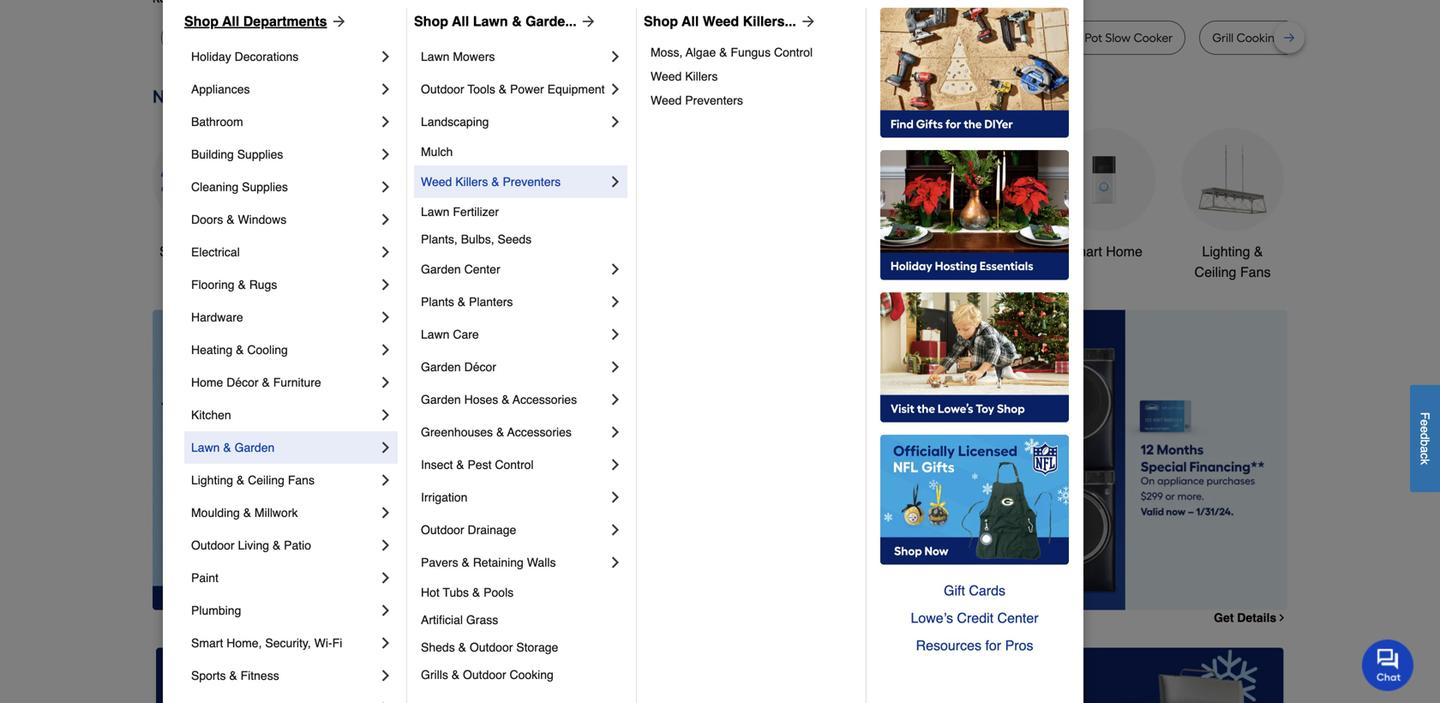 Task type: locate. For each thing, give the bounding box(es) containing it.
fans
[[1241, 264, 1271, 280], [288, 473, 315, 487]]

e up b
[[1419, 426, 1432, 433]]

0 vertical spatial home
[[1106, 243, 1143, 259]]

0 horizontal spatial cooker
[[202, 30, 242, 45]]

1 vertical spatial decorations
[[553, 264, 626, 280]]

weed killers & preventers
[[421, 175, 561, 189]]

decorations down shop all departments link
[[235, 50, 299, 63]]

chevron right image for outdoor living & patio
[[377, 537, 394, 554]]

visit the lowe's toy shop. image
[[881, 292, 1069, 423]]

drainage
[[468, 523, 516, 537]]

weed for weed killers
[[651, 69, 682, 83]]

lawn care link
[[421, 318, 607, 351]]

artificial
[[421, 613, 463, 627]]

garden down kitchen link
[[235, 441, 275, 454]]

1 vertical spatial décor
[[227, 376, 259, 389]]

1 vertical spatial control
[[495, 458, 534, 472]]

pot
[[316, 30, 334, 45], [826, 30, 844, 45], [896, 30, 913, 45], [993, 30, 1011, 45], [1085, 30, 1103, 45]]

moulding & millwork
[[191, 506, 298, 520]]

1 horizontal spatial killers
[[685, 69, 718, 83]]

lawn fertilizer link
[[421, 198, 624, 225]]

supplies up windows
[[242, 180, 288, 194]]

4 pot from the left
[[993, 30, 1011, 45]]

3 cooker from the left
[[1134, 30, 1173, 45]]

decorations
[[235, 50, 299, 63], [553, 264, 626, 280]]

1 horizontal spatial cooking
[[1237, 30, 1283, 45]]

2 cooker from the left
[[434, 30, 473, 45]]

weed killers link
[[651, 64, 854, 88]]

1 pot from the left
[[316, 30, 334, 45]]

2 horizontal spatial slow
[[1106, 30, 1131, 45]]

shop for shop all weed killers...
[[644, 13, 678, 29]]

home décor & furniture
[[191, 376, 321, 389]]

all for weed
[[682, 13, 699, 29]]

weed up food warmer
[[703, 13, 739, 29]]

ceiling inside lighting & ceiling fans
[[1195, 264, 1237, 280]]

& inside "link"
[[491, 175, 499, 189]]

doors & windows link
[[191, 203, 377, 236]]

smart for smart home, security, wi-fi
[[191, 636, 223, 650]]

chevron right image for landscaping
[[607, 113, 624, 130]]

killers...
[[743, 13, 796, 29]]

gift
[[944, 583, 965, 598]]

1 vertical spatial supplies
[[242, 180, 288, 194]]

holiday
[[191, 50, 231, 63]]

kitchen
[[191, 408, 231, 422]]

lawn for lawn care
[[421, 328, 450, 341]]

2 horizontal spatial shop
[[644, 13, 678, 29]]

killers down algae
[[685, 69, 718, 83]]

0 vertical spatial smart
[[1066, 243, 1102, 259]]

0 vertical spatial lighting & ceiling fans link
[[1182, 128, 1284, 282]]

shop for shop all lawn & garde...
[[414, 13, 448, 29]]

shop all weed killers... link
[[644, 11, 817, 32]]

lawn care
[[421, 328, 479, 341]]

supplies inside "link"
[[237, 147, 283, 161]]

0 horizontal spatial lighting & ceiling fans
[[191, 473, 315, 487]]

0 horizontal spatial home
[[191, 376, 223, 389]]

chevron right image for insect & pest control
[[607, 456, 624, 473]]

deals
[[214, 243, 249, 259]]

1 vertical spatial preventers
[[503, 175, 561, 189]]

all inside shop all lawn & garde... 'link'
[[452, 13, 469, 29]]

outdoor inside outdoor tools & equipment
[[798, 243, 848, 259]]

lawn left "care"
[[421, 328, 450, 341]]

décor down heating & cooling
[[227, 376, 259, 389]]

center down bulbs,
[[464, 262, 500, 276]]

supplies for cleaning supplies
[[242, 180, 288, 194]]

instant pot
[[953, 30, 1011, 45]]

2 horizontal spatial cooker
[[1134, 30, 1173, 45]]

chevron right image for garden hoses & accessories
[[607, 391, 624, 408]]

d
[[1419, 433, 1432, 440]]

control down killers...
[[774, 45, 813, 59]]

0 vertical spatial supplies
[[237, 147, 283, 161]]

arrow right image inside the "shop all weed killers..." link
[[796, 13, 817, 30]]

outdoor for outdoor drainage
[[421, 523, 464, 537]]

3 shop from the left
[[644, 13, 678, 29]]

fungus
[[731, 45, 771, 59]]

all inside shop all departments link
[[222, 13, 239, 29]]

garden hoses & accessories link
[[421, 383, 607, 416]]

accessories up insect & pest control link
[[507, 425, 572, 439]]

insect & pest control
[[421, 458, 534, 472]]

lawn for lawn mowers
[[421, 50, 450, 63]]

crock right the instant pot
[[1050, 30, 1082, 45]]

smart inside "link"
[[1066, 243, 1102, 259]]

weed inside "link"
[[421, 175, 452, 189]]

fans inside lighting & ceiling fans
[[1241, 264, 1271, 280]]

arrow right image
[[577, 13, 597, 30]]

bathroom link
[[191, 105, 377, 138], [924, 128, 1027, 262]]

2 e from the top
[[1419, 426, 1432, 433]]

tools for outdoor tools & power equipment
[[468, 82, 496, 96]]

moss, algae & fungus control link
[[651, 40, 854, 64]]

0 horizontal spatial control
[[495, 458, 534, 472]]

0 horizontal spatial slow
[[174, 30, 200, 45]]

2 shop from the left
[[414, 13, 448, 29]]

all for lawn
[[452, 13, 469, 29]]

0 vertical spatial preventers
[[685, 93, 743, 107]]

details
[[1237, 611, 1277, 624]]

officially licensed n f l gifts. shop now. image
[[881, 435, 1069, 565]]

chevron right image for lawn & garden
[[377, 439, 394, 456]]

1 horizontal spatial bathroom
[[946, 243, 1005, 259]]

0 horizontal spatial arrow right image
[[327, 13, 348, 30]]

1 crock from the left
[[281, 30, 313, 45]]

bathroom
[[191, 115, 243, 129], [946, 243, 1005, 259]]

0 horizontal spatial smart
[[191, 636, 223, 650]]

chevron right image
[[377, 48, 394, 65], [377, 81, 394, 98], [377, 113, 394, 130], [377, 146, 394, 163], [607, 173, 624, 190], [377, 178, 394, 195], [377, 244, 394, 261], [377, 276, 394, 293], [607, 293, 624, 310], [607, 326, 624, 343], [607, 358, 624, 376], [377, 374, 394, 391], [607, 391, 624, 408], [377, 504, 394, 521], [607, 521, 624, 538], [377, 537, 394, 554], [377, 569, 394, 586], [1277, 612, 1288, 623], [377, 667, 394, 684], [377, 700, 394, 703]]

smart home, security, wi-fi
[[191, 636, 342, 650]]

preventers up lawn fertilizer link
[[503, 175, 561, 189]]

0 horizontal spatial preventers
[[503, 175, 561, 189]]

cards
[[969, 583, 1006, 598]]

sheds & outdoor storage
[[421, 640, 558, 654]]

0 horizontal spatial killers
[[455, 175, 488, 189]]

outdoor tools & equipment link
[[796, 128, 899, 282]]

0 horizontal spatial lighting
[[191, 473, 233, 487]]

chevron right image for flooring & rugs
[[377, 276, 394, 293]]

chevron right image for weed killers & preventers
[[607, 173, 624, 190]]

crock for crock pot
[[281, 30, 313, 45]]

chevron right image for appliances
[[377, 81, 394, 98]]

2 horizontal spatial arrow right image
[[1256, 460, 1273, 477]]

millwork
[[255, 506, 298, 520]]

2 crock from the left
[[791, 30, 823, 45]]

0 horizontal spatial center
[[464, 262, 500, 276]]

décor inside 'link'
[[464, 360, 496, 374]]

home inside "link"
[[1106, 243, 1143, 259]]

shop
[[159, 243, 191, 259]]

furniture
[[273, 376, 321, 389]]

decorations for holiday
[[235, 50, 299, 63]]

cooker up lawn mowers
[[434, 30, 473, 45]]

preventers
[[685, 93, 743, 107], [503, 175, 561, 189]]

weed down moss,
[[651, 69, 682, 83]]

1 horizontal spatial decorations
[[553, 264, 626, 280]]

1 cooker from the left
[[202, 30, 242, 45]]

chevron right image inside get details link
[[1277, 612, 1288, 623]]

killers inside "link"
[[455, 175, 488, 189]]

1 vertical spatial accessories
[[507, 425, 572, 439]]

weed down mulch
[[421, 175, 452, 189]]

up to 30 percent off select major appliances. plus, save up to an extra $750 on major appliances. image
[[457, 310, 1288, 610]]

equipment
[[548, 82, 605, 96], [814, 264, 880, 280]]

lawn up plants,
[[421, 205, 450, 219]]

chevron right image for plants & planters
[[607, 293, 624, 310]]

0 vertical spatial décor
[[464, 360, 496, 374]]

0 horizontal spatial ceiling
[[248, 473, 285, 487]]

power
[[510, 82, 544, 96]]

windows
[[238, 213, 287, 226]]

1 horizontal spatial arrow right image
[[796, 13, 817, 30]]

0 horizontal spatial crock
[[281, 30, 313, 45]]

recommended searches for you heading
[[153, 0, 1288, 7]]

3 crock from the left
[[1050, 30, 1082, 45]]

1 horizontal spatial smart
[[1066, 243, 1102, 259]]

tools for outdoor tools & equipment
[[851, 243, 883, 259]]

2 horizontal spatial crock
[[1050, 30, 1082, 45]]

smart home, security, wi-fi link
[[191, 627, 377, 659]]

cooker up holiday
[[202, 30, 242, 45]]

1 e from the top
[[1419, 420, 1432, 426]]

arrow right image
[[327, 13, 348, 30], [796, 13, 817, 30], [1256, 460, 1273, 477]]

0 vertical spatial lighting
[[1202, 243, 1250, 259]]

shop all departments link
[[184, 11, 348, 32]]

supplies
[[237, 147, 283, 161], [242, 180, 288, 194]]

all up slow cooker
[[222, 13, 239, 29]]

crock
[[281, 30, 313, 45], [791, 30, 823, 45], [1050, 30, 1082, 45]]

shop up slow cooker
[[184, 13, 219, 29]]

1 vertical spatial center
[[998, 610, 1039, 626]]

0 horizontal spatial décor
[[227, 376, 259, 389]]

all up lawn mowers
[[452, 13, 469, 29]]

pavers & retaining walls link
[[421, 546, 607, 579]]

garden down lawn care
[[421, 360, 461, 374]]

outdoor for outdoor living & patio
[[191, 538, 235, 552]]

e up d on the right of the page
[[1419, 420, 1432, 426]]

crock down departments
[[281, 30, 313, 45]]

1 vertical spatial smart
[[191, 636, 223, 650]]

garden inside 'link'
[[421, 360, 461, 374]]

garden for garden center
[[421, 262, 461, 276]]

lawn down kitchen
[[191, 441, 220, 454]]

lawn for lawn fertilizer
[[421, 205, 450, 219]]

crock for crock pot slow cooker
[[1050, 30, 1082, 45]]

chevron right image for electrical
[[377, 244, 394, 261]]

lawn
[[473, 13, 508, 29], [421, 50, 450, 63], [421, 205, 450, 219], [421, 328, 450, 341], [191, 441, 220, 454]]

smart for smart home
[[1066, 243, 1102, 259]]

arrow left image
[[472, 460, 489, 477]]

0 horizontal spatial cooking
[[847, 30, 893, 45]]

chevron right image for lawn care
[[607, 326, 624, 343]]

1 horizontal spatial crock
[[791, 30, 823, 45]]

hot tubs & pools link
[[421, 579, 624, 606]]

0 vertical spatial fans
[[1241, 264, 1271, 280]]

0 horizontal spatial fans
[[288, 473, 315, 487]]

1 horizontal spatial fans
[[1241, 264, 1271, 280]]

center up pros
[[998, 610, 1039, 626]]

chevron right image for paint
[[377, 569, 394, 586]]

all for departments
[[222, 13, 239, 29]]

1 shop from the left
[[184, 13, 219, 29]]

all up food
[[682, 13, 699, 29]]

weed for weed killers & preventers
[[421, 175, 452, 189]]

crock for crock pot cooking pot
[[791, 30, 823, 45]]

departments
[[243, 13, 327, 29]]

killers for weed killers & preventers
[[455, 175, 488, 189]]

warmer
[[707, 30, 752, 45]]

garden center
[[421, 262, 500, 276]]

chevron right image for greenhouses & accessories
[[607, 424, 624, 441]]

1 horizontal spatial décor
[[464, 360, 496, 374]]

appliances link
[[191, 73, 377, 105]]

moss,
[[651, 45, 683, 59]]

1 vertical spatial lighting & ceiling fans
[[191, 473, 315, 487]]

killers for weed killers
[[685, 69, 718, 83]]

all inside shop all deals link
[[195, 243, 210, 259]]

arrow right image for shop all weed killers...
[[796, 13, 817, 30]]

1 horizontal spatial shop
[[414, 13, 448, 29]]

tubs
[[443, 586, 469, 599]]

1 vertical spatial killers
[[455, 175, 488, 189]]

lawn up mowers
[[473, 13, 508, 29]]

0 vertical spatial center
[[464, 262, 500, 276]]

shop for shop all departments
[[184, 13, 219, 29]]

control up irrigation link
[[495, 458, 534, 472]]

0 horizontal spatial shop
[[184, 13, 219, 29]]

1 horizontal spatial home
[[1106, 243, 1143, 259]]

0 vertical spatial decorations
[[235, 50, 299, 63]]

lawn down triple slow cooker
[[421, 50, 450, 63]]

supplies up cleaning supplies at the left top
[[237, 147, 283, 161]]

0 vertical spatial accessories
[[513, 393, 577, 406]]

tools link
[[410, 128, 513, 262]]

1 horizontal spatial lighting
[[1202, 243, 1250, 259]]

landscaping
[[421, 115, 489, 129]]

accessories down garden décor 'link'
[[513, 393, 577, 406]]

heating & cooling link
[[191, 334, 377, 366]]

rack
[[1385, 30, 1411, 45]]

tools inside outdoor tools & equipment
[[851, 243, 883, 259]]

weed down the weed killers
[[651, 93, 682, 107]]

all inside the "shop all weed killers..." link
[[682, 13, 699, 29]]

crock down killers...
[[791, 30, 823, 45]]

up to 35 percent off select small appliances. image
[[541, 648, 899, 703]]

doors
[[191, 213, 223, 226]]

seeds
[[498, 232, 532, 246]]

1 vertical spatial equipment
[[814, 264, 880, 280]]

1 horizontal spatial lighting & ceiling fans
[[1195, 243, 1271, 280]]

1 vertical spatial lighting & ceiling fans link
[[191, 464, 377, 496]]

0 horizontal spatial equipment
[[548, 82, 605, 96]]

chat invite button image
[[1362, 639, 1415, 691]]

shop up moss,
[[644, 13, 678, 29]]

mowers
[[453, 50, 495, 63]]

1 horizontal spatial ceiling
[[1195, 264, 1237, 280]]

lawn for lawn & garden
[[191, 441, 220, 454]]

0 vertical spatial ceiling
[[1195, 264, 1237, 280]]

1 horizontal spatial preventers
[[685, 93, 743, 107]]

shop inside 'link'
[[414, 13, 448, 29]]

electrical link
[[191, 236, 377, 268]]

0 vertical spatial killers
[[685, 69, 718, 83]]

chevron right image for cleaning supplies
[[377, 178, 394, 195]]

shop up triple slow cooker
[[414, 13, 448, 29]]

find gifts for the diyer. image
[[881, 8, 1069, 138]]

kitchen link
[[191, 399, 377, 431]]

1 horizontal spatial center
[[998, 610, 1039, 626]]

grate
[[1285, 30, 1317, 45]]

0 vertical spatial bathroom
[[191, 115, 243, 129]]

2 pot from the left
[[826, 30, 844, 45]]

1 horizontal spatial cooker
[[434, 30, 473, 45]]

& inside outdoor tools & equipment
[[887, 243, 896, 259]]

for
[[986, 637, 1002, 653]]

decorations down christmas
[[553, 264, 626, 280]]

5 pot from the left
[[1085, 30, 1103, 45]]

chevron right image
[[607, 48, 624, 65], [607, 81, 624, 98], [607, 113, 624, 130], [377, 211, 394, 228], [607, 261, 624, 278], [377, 309, 394, 326], [377, 341, 394, 358], [377, 406, 394, 424], [607, 424, 624, 441], [377, 439, 394, 456], [607, 456, 624, 473], [377, 472, 394, 489], [607, 489, 624, 506], [607, 554, 624, 571], [377, 602, 394, 619], [377, 634, 394, 652]]

triple
[[373, 30, 403, 45]]

plants
[[421, 295, 454, 309]]

cooking
[[510, 668, 554, 682]]

shop all lawn & garde... link
[[414, 11, 597, 32]]

preventers down the weed killers
[[685, 93, 743, 107]]

accessories
[[513, 393, 577, 406], [507, 425, 572, 439]]

plumbing
[[191, 604, 241, 617]]

arrow right image inside shop all departments link
[[327, 13, 348, 30]]

lighting inside lighting & ceiling fans
[[1202, 243, 1250, 259]]

garden center link
[[421, 253, 607, 286]]

garden down plants,
[[421, 262, 461, 276]]

1 horizontal spatial slow
[[406, 30, 431, 45]]

killers up "fertilizer"
[[455, 175, 488, 189]]

lighting
[[1202, 243, 1250, 259], [191, 473, 233, 487]]

countertop
[[575, 30, 638, 45]]

1 horizontal spatial equipment
[[814, 264, 880, 280]]

0 horizontal spatial decorations
[[235, 50, 299, 63]]

1 horizontal spatial control
[[774, 45, 813, 59]]

lowe's credit center
[[911, 610, 1039, 626]]

all right "shop"
[[195, 243, 210, 259]]

all
[[222, 13, 239, 29], [452, 13, 469, 29], [682, 13, 699, 29], [195, 243, 210, 259]]

new deals every day during 25 days of deals image
[[153, 82, 1288, 111]]

décor up hoses
[[464, 360, 496, 374]]

cooker left grill
[[1134, 30, 1173, 45]]

outdoor drainage
[[421, 523, 516, 537]]

mulch link
[[421, 138, 624, 165]]

0 vertical spatial control
[[774, 45, 813, 59]]

hardware
[[191, 310, 243, 324]]

moulding
[[191, 506, 240, 520]]

chevron right image for heating & cooling
[[377, 341, 394, 358]]

garden up greenhouses
[[421, 393, 461, 406]]

wi-
[[314, 636, 332, 650]]

supplies for building supplies
[[237, 147, 283, 161]]

chevron right image for lawn mowers
[[607, 48, 624, 65]]



Task type: vqa. For each thing, say whether or not it's contained in the screenshot.
the How do I check the status of my order? button
no



Task type: describe. For each thing, give the bounding box(es) containing it.
flooring
[[191, 278, 235, 292]]

3 pot from the left
[[896, 30, 913, 45]]

sheds
[[421, 640, 455, 654]]

lawn fertilizer
[[421, 205, 499, 219]]

chevron right image for irrigation
[[607, 489, 624, 506]]

chevron right image for smart home, security, wi-fi
[[377, 634, 394, 652]]

outdoor living & patio link
[[191, 529, 377, 562]]

1 slow from the left
[[174, 30, 200, 45]]

cleaning supplies link
[[191, 171, 377, 203]]

chevron right image for kitchen
[[377, 406, 394, 424]]

shop all weed killers...
[[644, 13, 796, 29]]

décor for departments
[[227, 376, 259, 389]]

up to 30 percent off select grills and accessories. image
[[927, 648, 1284, 703]]

accessories inside greenhouses & accessories link
[[507, 425, 572, 439]]

electrical
[[191, 245, 240, 259]]

chevron right image for outdoor drainage
[[607, 521, 624, 538]]

lawn mowers link
[[421, 40, 607, 73]]

living
[[238, 538, 269, 552]]

instant
[[953, 30, 990, 45]]

1 horizontal spatial lighting & ceiling fans link
[[1182, 128, 1284, 282]]

slow cooker
[[174, 30, 242, 45]]

get
[[1214, 611, 1234, 624]]

chevron right image for bathroom
[[377, 113, 394, 130]]

c
[[1419, 453, 1432, 459]]

triple slow cooker
[[373, 30, 473, 45]]

cleaning supplies
[[191, 180, 288, 194]]

smart home
[[1066, 243, 1143, 259]]

1 cooking from the left
[[847, 30, 893, 45]]

garden hoses & accessories
[[421, 393, 577, 406]]

flooring & rugs
[[191, 278, 277, 292]]

pot for crock pot
[[316, 30, 334, 45]]

shop all deals link
[[153, 128, 256, 262]]

shop all deals
[[159, 243, 249, 259]]

preventers inside "link"
[[503, 175, 561, 189]]

grill cooking grate & warming rack
[[1213, 30, 1411, 45]]

resources
[[916, 637, 982, 653]]

2 slow from the left
[[406, 30, 431, 45]]

center inside lowe's credit center link
[[998, 610, 1039, 626]]

home,
[[227, 636, 262, 650]]

building supplies
[[191, 147, 283, 161]]

fitness
[[241, 669, 279, 682]]

outdoor tools & equipment
[[798, 243, 896, 280]]

rugs
[[249, 278, 277, 292]]

chevron right image for sports & fitness
[[377, 667, 394, 684]]

2 cooking from the left
[[1237, 30, 1283, 45]]

building supplies link
[[191, 138, 377, 171]]

lowe's
[[911, 610, 953, 626]]

sheds & outdoor storage link
[[421, 634, 624, 661]]

1 vertical spatial bathroom
[[946, 243, 1005, 259]]

garden for garden décor
[[421, 360, 461, 374]]

weed for weed preventers
[[651, 93, 682, 107]]

garde...
[[526, 13, 577, 29]]

retaining
[[473, 556, 524, 569]]

grass
[[466, 613, 498, 627]]

garden for garden hoses & accessories
[[421, 393, 461, 406]]

chevron right image for building supplies
[[377, 146, 394, 163]]

chevron right image for garden décor
[[607, 358, 624, 376]]

scroll to item #5 image
[[953, 579, 994, 586]]

a
[[1419, 446, 1432, 453]]

doors & windows
[[191, 213, 287, 226]]

credit
[[957, 610, 994, 626]]

all for deals
[[195, 243, 210, 259]]

microwave
[[513, 30, 572, 45]]

heating
[[191, 343, 233, 357]]

weed killers & preventers link
[[421, 165, 607, 198]]

shop all departments
[[184, 13, 327, 29]]

heating & cooling
[[191, 343, 288, 357]]

arrow right image for shop all departments
[[327, 13, 348, 30]]

food
[[677, 30, 704, 45]]

chevron right image for lighting & ceiling fans
[[377, 472, 394, 489]]

fertilizer
[[453, 205, 499, 219]]

crock pot slow cooker
[[1050, 30, 1173, 45]]

0 horizontal spatial bathroom link
[[191, 105, 377, 138]]

pavers & retaining walls
[[421, 556, 556, 569]]

0 horizontal spatial bathroom
[[191, 115, 243, 129]]

3 slow from the left
[[1106, 30, 1131, 45]]

paint link
[[191, 562, 377, 594]]

1 vertical spatial fans
[[288, 473, 315, 487]]

outdoor for outdoor tools & equipment
[[798, 243, 848, 259]]

artificial grass
[[421, 613, 498, 627]]

decorations for christmas
[[553, 264, 626, 280]]

1 vertical spatial ceiling
[[248, 473, 285, 487]]

sports & fitness link
[[191, 659, 377, 692]]

outdoor tools & power equipment
[[421, 82, 605, 96]]

outdoor living & patio
[[191, 538, 311, 552]]

chevron right image for holiday decorations
[[377, 48, 394, 65]]

0 vertical spatial equipment
[[548, 82, 605, 96]]

hot
[[421, 586, 440, 599]]

outdoor for outdoor tools & power equipment
[[421, 82, 464, 96]]

gift cards
[[944, 583, 1006, 598]]

greenhouses & accessories
[[421, 425, 572, 439]]

chevron right image for pavers & retaining walls
[[607, 554, 624, 571]]

chevron right image for garden center
[[607, 261, 624, 278]]

chevron right image for moulding & millwork
[[377, 504, 394, 521]]

equipment inside outdoor tools & equipment
[[814, 264, 880, 280]]

insect
[[421, 458, 453, 472]]

chevron right image for outdoor tools & power equipment
[[607, 81, 624, 98]]

plants, bulbs, seeds
[[421, 232, 532, 246]]

patio
[[284, 538, 311, 552]]

chevron right image for home décor & furniture
[[377, 374, 394, 391]]

grill
[[1213, 30, 1234, 45]]

0 horizontal spatial lighting & ceiling fans link
[[191, 464, 377, 496]]

holiday hosting essentials. image
[[881, 150, 1069, 280]]

f e e d b a c k
[[1419, 412, 1432, 465]]

lawn & garden link
[[191, 431, 377, 464]]

scroll to item #4 image
[[912, 579, 953, 586]]

shop these last-minute gifts. $99 or less. quantities are limited and won't last. image
[[153, 310, 430, 610]]

pot for instant pot
[[993, 30, 1011, 45]]

plumbing link
[[191, 594, 377, 627]]

storage
[[516, 640, 558, 654]]

1 vertical spatial lighting
[[191, 473, 233, 487]]

flooring & rugs link
[[191, 268, 377, 301]]

pot for crock pot cooking pot
[[826, 30, 844, 45]]

1 horizontal spatial bathroom link
[[924, 128, 1027, 262]]

bulbs,
[[461, 232, 494, 246]]

hoses
[[464, 393, 498, 406]]

artificial grass link
[[421, 606, 624, 634]]

irrigation
[[421, 490, 468, 504]]

center inside garden center link
[[464, 262, 500, 276]]

chevron right image for doors & windows
[[377, 211, 394, 228]]

plants & planters link
[[421, 286, 607, 318]]

cooling
[[247, 343, 288, 357]]

pot for crock pot slow cooker
[[1085, 30, 1103, 45]]

garden décor link
[[421, 351, 607, 383]]

sports
[[191, 669, 226, 682]]

chevron right image for plumbing
[[377, 602, 394, 619]]

building
[[191, 147, 234, 161]]

pools
[[484, 586, 514, 599]]

grills & outdoor cooking link
[[421, 661, 624, 689]]

lowe's credit center link
[[881, 604, 1069, 632]]

moss, algae & fungus control
[[651, 45, 813, 59]]

weed preventers link
[[651, 88, 854, 112]]

accessories inside garden hoses & accessories link
[[513, 393, 577, 406]]

& inside "link"
[[472, 586, 480, 599]]

greenhouses
[[421, 425, 493, 439]]

get up to 2 free select tools or batteries when you buy 1 with select purchases. image
[[156, 648, 514, 703]]

décor for lawn
[[464, 360, 496, 374]]

chevron right image for hardware
[[377, 309, 394, 326]]

1 vertical spatial home
[[191, 376, 223, 389]]

irrigation link
[[421, 481, 607, 514]]

cleaning
[[191, 180, 239, 194]]

scroll to item #2 image
[[830, 579, 871, 586]]

moulding & millwork link
[[191, 496, 377, 529]]

security,
[[265, 636, 311, 650]]

0 vertical spatial lighting & ceiling fans
[[1195, 243, 1271, 280]]



